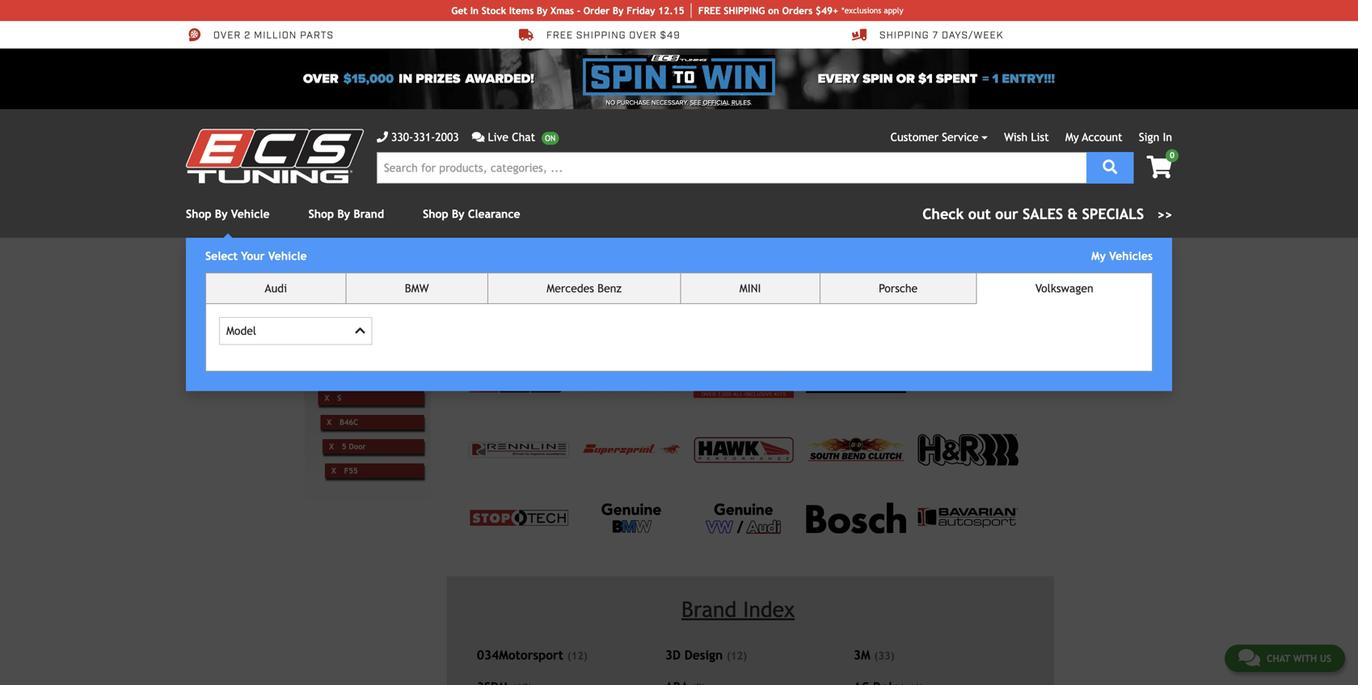 Task type: describe. For each thing, give the bounding box(es) containing it.
x b46c
[[327, 418, 358, 427]]

330-
[[391, 131, 413, 144]]

every spin or $1 spent = 1 entry!!!
[[818, 71, 1056, 87]]

0
[[1170, 150, 1175, 160]]

benz
[[598, 282, 622, 295]]

volkswagen
[[1036, 282, 1094, 295]]

my for my account
[[1066, 131, 1080, 144]]

get
[[452, 5, 468, 16]]

see official rules link
[[690, 98, 751, 108]]

0 horizontal spatial b46c
[[340, 418, 358, 427]]

1 vertical spatial mini
[[740, 282, 761, 295]]

330-331-2003
[[391, 131, 459, 144]]

free shipping over $49 link
[[519, 28, 681, 42]]

shipping 7 days/week link
[[853, 28, 1004, 42]]

home page
[[318, 262, 366, 273]]

rules
[[732, 99, 751, 107]]

parts
[[300, 29, 334, 42]]

1 vertical spatial shop by brand
[[377, 262, 442, 273]]

0 vertical spatial door
[[973, 267, 997, 280]]

your
[[241, 250, 265, 262]]

spin
[[863, 71, 893, 87]]

customer service button
[[891, 129, 988, 146]]

tab list containing audi
[[205, 273, 1153, 372]]

design
[[685, 648, 723, 662]]

free
[[547, 29, 574, 42]]

x for x s
[[325, 393, 330, 402]]

by up select
[[215, 207, 228, 220]]

by up bmw
[[402, 262, 413, 273]]

shop by clearance
[[423, 207, 521, 220]]

porsche
[[879, 282, 918, 295]]

alzor logo image
[[919, 374, 1019, 390]]

over for over 2 million parts
[[214, 29, 241, 42]]

x s
[[325, 393, 342, 402]]

vehicle for shop by vehicle
[[231, 207, 270, 220]]

0 horizontal spatial s
[[338, 393, 342, 402]]

spent
[[937, 71, 978, 87]]

-
[[577, 5, 581, 16]]

1 horizontal spatial b46c
[[1000, 267, 1026, 280]]

chat with us
[[1267, 653, 1332, 664]]

ecs logo image
[[469, 371, 570, 393]]

phone image
[[377, 131, 388, 143]]

model
[[226, 325, 256, 337]]

$15,000
[[344, 71, 394, 87]]

index
[[743, 597, 795, 622]]

shop right page
[[377, 262, 399, 273]]

0 horizontal spatial brand
[[354, 207, 384, 220]]

search image
[[1104, 160, 1118, 174]]

wish list link
[[1005, 131, 1050, 144]]

shop for shop by brand link
[[309, 207, 334, 220]]

(33)
[[875, 649, 895, 662]]

Search text field
[[377, 152, 1087, 184]]

genuine%20volkswagen%20audi logo image
[[704, 502, 784, 534]]

customer
[[891, 131, 939, 144]]

clear link
[[1009, 267, 1041, 278]]

prizes
[[416, 71, 461, 87]]

ping
[[744, 5, 766, 16]]

orders
[[783, 5, 813, 16]]

by right order
[[613, 5, 624, 16]]

no
[[606, 99, 616, 107]]

2021 mini cooper s 5 door b46c
[[862, 267, 1026, 280]]

free
[[699, 5, 721, 16]]

chat with us link
[[1225, 645, 1346, 672]]

south%20bend%20clutch logo image
[[806, 437, 907, 462]]

live chat
[[488, 131, 536, 144]]

my for my vehicles
[[1092, 250, 1106, 262]]

shopping cart image
[[1147, 156, 1173, 178]]

bavarian%20autosport logo image
[[919, 508, 1019, 528]]

3d
[[666, 648, 681, 662]]

x for x b46c
[[327, 418, 332, 427]]

0 horizontal spatial chat
[[512, 131, 536, 144]]

audi
[[265, 282, 287, 295]]

shop for shop by vehicle link
[[186, 207, 212, 220]]

2 vertical spatial vehicle
[[322, 315, 375, 334]]

entry!!!
[[1002, 71, 1056, 87]]

3d design (12)
[[666, 648, 747, 662]]

my vehicles
[[1092, 250, 1153, 262]]

x cooper
[[323, 369, 361, 378]]

mercedes benz
[[547, 282, 622, 295]]

1 horizontal spatial s
[[955, 267, 961, 280]]

mini for x mini
[[331, 345, 346, 354]]

ship
[[724, 5, 744, 16]]

(12) inside 034motorsport (12)
[[568, 649, 588, 662]]

wish
[[1005, 131, 1028, 144]]

sign in
[[1140, 131, 1173, 144]]

x 5 door
[[329, 442, 366, 451]]

x for x f55
[[332, 466, 336, 475]]

us
[[1321, 653, 1332, 664]]

turner%20motorsport logo image
[[581, 372, 682, 392]]

bmw
[[405, 282, 429, 295]]

or
[[897, 71, 915, 87]]

=
[[983, 71, 990, 87]]

select
[[205, 250, 238, 262]]

3m (33)
[[854, 648, 895, 662]]

list
[[1032, 131, 1050, 144]]

12.15
[[659, 5, 685, 16]]

7
[[933, 29, 939, 42]]

.
[[751, 99, 753, 107]]

live
[[488, 131, 509, 144]]



Task type: locate. For each thing, give the bounding box(es) containing it.
3m
[[854, 648, 871, 662]]

b46c
[[1000, 267, 1026, 280], [340, 418, 358, 427]]

1 horizontal spatial mini
[[740, 282, 761, 295]]

(12) right 034motorsport
[[568, 649, 588, 662]]

shop up select
[[186, 207, 212, 220]]

million
[[254, 29, 297, 42]]

0 horizontal spatial door
[[349, 442, 366, 451]]

in for sign
[[1164, 131, 1173, 144]]

x down the x cooper
[[325, 393, 330, 402]]

0 vertical spatial my
[[1066, 131, 1080, 144]]

0 vertical spatial over
[[214, 29, 241, 42]]

0 horizontal spatial over
[[214, 29, 241, 42]]

0 horizontal spatial 5
[[342, 442, 347, 451]]

x
[[318, 345, 323, 354], [323, 369, 327, 378], [325, 393, 330, 402], [327, 418, 332, 427], [329, 442, 334, 451], [332, 466, 336, 475]]

h%26r logo image
[[919, 434, 1019, 466]]

0 vertical spatial b46c
[[1000, 267, 1026, 280]]

customer service
[[891, 131, 979, 144]]

my left the vehicles on the top right
[[1092, 250, 1106, 262]]

2003
[[435, 131, 459, 144]]

2 vertical spatial brand
[[682, 597, 737, 622]]

0 horizontal spatial my
[[1066, 131, 1080, 144]]

(12)
[[568, 649, 588, 662], [727, 649, 747, 662]]

apply
[[884, 6, 904, 15]]

1 vertical spatial vehicle
[[268, 250, 307, 262]]

1 horizontal spatial in
[[1164, 131, 1173, 144]]

free shipping over $49
[[547, 29, 681, 42]]

034motorsport
[[477, 648, 564, 662]]

2
[[244, 29, 251, 42]]

0 horizontal spatial (12)
[[568, 649, 588, 662]]

purchase
[[617, 99, 650, 107]]

live chat link
[[472, 129, 559, 146]]

in for get
[[471, 5, 479, 16]]

over 2 million parts
[[214, 29, 334, 42]]

supersprint logo image
[[581, 442, 682, 457]]

shop by brand link
[[309, 207, 384, 220]]

034motorsport (12)
[[477, 648, 588, 662]]

free ship ping on orders $49+ *exclusions apply
[[699, 5, 904, 16]]

1 horizontal spatial (12)
[[727, 649, 747, 662]]

by left xmas
[[537, 5, 548, 16]]

over 2 million parts link
[[186, 28, 334, 42]]

on
[[768, 5, 780, 16]]

get in stock items by xmas - order by friday 12.15
[[452, 5, 685, 16]]

5 left clear
[[964, 267, 970, 280]]

x for x cooper
[[323, 369, 327, 378]]

vehicle for select your vehicle
[[268, 250, 307, 262]]

shop by brand up home page link
[[309, 207, 384, 220]]

0 vertical spatial vehicle
[[231, 207, 270, 220]]

my left account
[[1066, 131, 1080, 144]]

items
[[509, 5, 534, 16]]

b46c up x 5 door
[[340, 418, 358, 427]]

f55
[[344, 466, 358, 475]]

door up f55
[[349, 442, 366, 451]]

0 vertical spatial s
[[955, 267, 961, 280]]

2 (12) from the left
[[727, 649, 747, 662]]

x for x mini
[[318, 345, 323, 354]]

home
[[318, 262, 343, 273]]

1 vertical spatial 5
[[342, 442, 347, 451]]

2 horizontal spatial brand
[[682, 597, 737, 622]]

1 (12) from the left
[[568, 649, 588, 662]]

1 vertical spatial door
[[349, 442, 366, 451]]

clearance
[[468, 207, 521, 220]]

stoptech logo image
[[469, 509, 570, 527]]

1 vertical spatial brand
[[416, 262, 442, 273]]

1 vertical spatial b46c
[[340, 418, 358, 427]]

mini for 2021 mini cooper s 5 door b46c
[[890, 267, 913, 280]]

home page link
[[318, 262, 374, 273]]

select your vehicle
[[205, 250, 307, 262]]

x up the x cooper
[[318, 345, 323, 354]]

1 vertical spatial chat
[[1267, 653, 1291, 664]]

0 vertical spatial in
[[471, 5, 479, 16]]

with
[[1294, 653, 1318, 664]]

$49+
[[816, 5, 839, 16]]

in right sign
[[1164, 131, 1173, 144]]

0 vertical spatial shop by brand
[[309, 207, 384, 220]]

tab list
[[205, 273, 1153, 372]]

x f55
[[332, 466, 358, 475]]

order
[[584, 5, 610, 16]]

vehicle up your
[[231, 207, 270, 220]]

door left clear
[[973, 267, 997, 280]]

2 vertical spatial mini
[[331, 345, 346, 354]]

1 vertical spatial in
[[1164, 131, 1173, 144]]

cooper up x s
[[335, 369, 361, 378]]

1 horizontal spatial over
[[303, 71, 339, 87]]

x for x 5 door
[[329, 442, 334, 451]]

account
[[1083, 131, 1123, 144]]

330-331-2003 link
[[377, 129, 459, 146]]

days/week
[[942, 29, 1004, 42]]

331-
[[413, 131, 435, 144]]

chat right live
[[512, 131, 536, 144]]

s down the x cooper
[[338, 393, 342, 402]]

necessary.
[[652, 99, 689, 107]]

1 vertical spatial cooper
[[335, 369, 361, 378]]

my vehicles link
[[1092, 250, 1153, 262]]

my account link
[[1066, 131, 1123, 144]]

mercedes
[[547, 282, 594, 295]]

1 horizontal spatial door
[[973, 267, 997, 280]]

over for over $15,000 in prizes
[[303, 71, 339, 87]]

1 horizontal spatial 5
[[964, 267, 970, 280]]

in right "get"
[[471, 5, 479, 16]]

1 horizontal spatial brand
[[416, 262, 442, 273]]

friday
[[627, 5, 656, 16]]

x left f55
[[332, 466, 336, 475]]

shipping
[[577, 29, 626, 42]]

brand up bmw
[[416, 262, 442, 273]]

shop
[[186, 207, 212, 220], [309, 207, 334, 220], [423, 207, 449, 220], [377, 262, 399, 273]]

s left clear
[[955, 267, 961, 280]]

in
[[399, 71, 413, 87]]

0 vertical spatial brand
[[354, 207, 384, 220]]

vehicle up x mini
[[322, 315, 375, 334]]

shop by brand up bmw
[[377, 262, 442, 273]]

0 link
[[1134, 149, 1179, 180]]

$1
[[919, 71, 933, 87]]

stock
[[482, 5, 506, 16]]

ecs tuning 'spin to win' contest logo image
[[583, 55, 776, 95]]

0 vertical spatial cooper
[[916, 267, 952, 280]]

1 vertical spatial my
[[1092, 250, 1106, 262]]

over down parts
[[303, 71, 339, 87]]

by
[[537, 5, 548, 16], [613, 5, 624, 16], [215, 207, 228, 220], [338, 207, 350, 220], [452, 207, 465, 220], [402, 262, 413, 273]]

wish list
[[1005, 131, 1050, 144]]

cooper
[[916, 267, 952, 280], [335, 369, 361, 378]]

cooper up porsche
[[916, 267, 952, 280]]

my account
[[1066, 131, 1123, 144]]

hawk logo image
[[694, 437, 794, 463]]

brand up page
[[354, 207, 384, 220]]

brand index
[[682, 597, 795, 622]]

bosch logo image
[[806, 503, 907, 533]]

1 horizontal spatial chat
[[1267, 653, 1291, 664]]

shop by brand
[[309, 207, 384, 220], [377, 262, 442, 273]]

0 vertical spatial 5
[[964, 267, 970, 280]]

ecs tuning image
[[186, 129, 364, 183]]

by up home page link
[[338, 207, 350, 220]]

0 horizontal spatial in
[[471, 5, 479, 16]]

no purchase necessary. see official rules .
[[606, 99, 753, 107]]

5 up x f55
[[342, 442, 347, 451]]

1 vertical spatial s
[[338, 393, 342, 402]]

(12) inside 3d design (12)
[[727, 649, 747, 662]]

in
[[471, 5, 479, 16], [1164, 131, 1173, 144]]

shipping 7 days/week
[[880, 29, 1004, 42]]

service
[[943, 131, 979, 144]]

comments image
[[472, 131, 485, 143]]

x down x b46c
[[329, 442, 334, 451]]

0 vertical spatial chat
[[512, 131, 536, 144]]

1 horizontal spatial cooper
[[916, 267, 952, 280]]

&
[[1068, 205, 1078, 222]]

x down x s
[[327, 418, 332, 427]]

every
[[818, 71, 860, 87]]

genuine%20bmw logo image
[[601, 502, 663, 534]]

shop up "home"
[[309, 207, 334, 220]]

chat left the with
[[1267, 653, 1291, 664]]

vehicles
[[1110, 250, 1153, 262]]

1 vertical spatial over
[[303, 71, 339, 87]]

2 horizontal spatial mini
[[890, 267, 913, 280]]

rennline logo image
[[469, 442, 570, 458]]

x down x mini
[[323, 369, 327, 378]]

shop by clearance link
[[423, 207, 521, 220]]

sales & specials link
[[923, 203, 1173, 225]]

page
[[346, 262, 366, 273]]

assembled%20by%20ecs logo image
[[694, 366, 794, 398]]

0 vertical spatial mini
[[890, 267, 913, 280]]

1 horizontal spatial my
[[1092, 250, 1106, 262]]

over left the 2
[[214, 29, 241, 42]]

clear
[[1009, 267, 1034, 277]]

brand up 3d design (12)
[[682, 597, 737, 622]]

chat
[[512, 131, 536, 144], [1267, 653, 1291, 664]]

shop by vehicle link
[[186, 207, 270, 220]]

over
[[630, 29, 657, 42]]

xmas
[[551, 5, 574, 16]]

by left "clearance"
[[452, 207, 465, 220]]

0 horizontal spatial mini
[[331, 345, 346, 354]]

vehicle up audi
[[268, 250, 307, 262]]

b46c down sales
[[1000, 267, 1026, 280]]

0 horizontal spatial cooper
[[335, 369, 361, 378]]

x mini
[[318, 345, 346, 354]]

shipping
[[880, 29, 930, 42]]

shop for shop by clearance link
[[423, 207, 449, 220]]

schwaben logo image
[[806, 370, 907, 394]]

$49
[[660, 29, 681, 42]]

1
[[993, 71, 999, 87]]

shop left "clearance"
[[423, 207, 449, 220]]

(12) right design
[[727, 649, 747, 662]]



Task type: vqa. For each thing, say whether or not it's contained in the screenshot.
5th add to cart button
no



